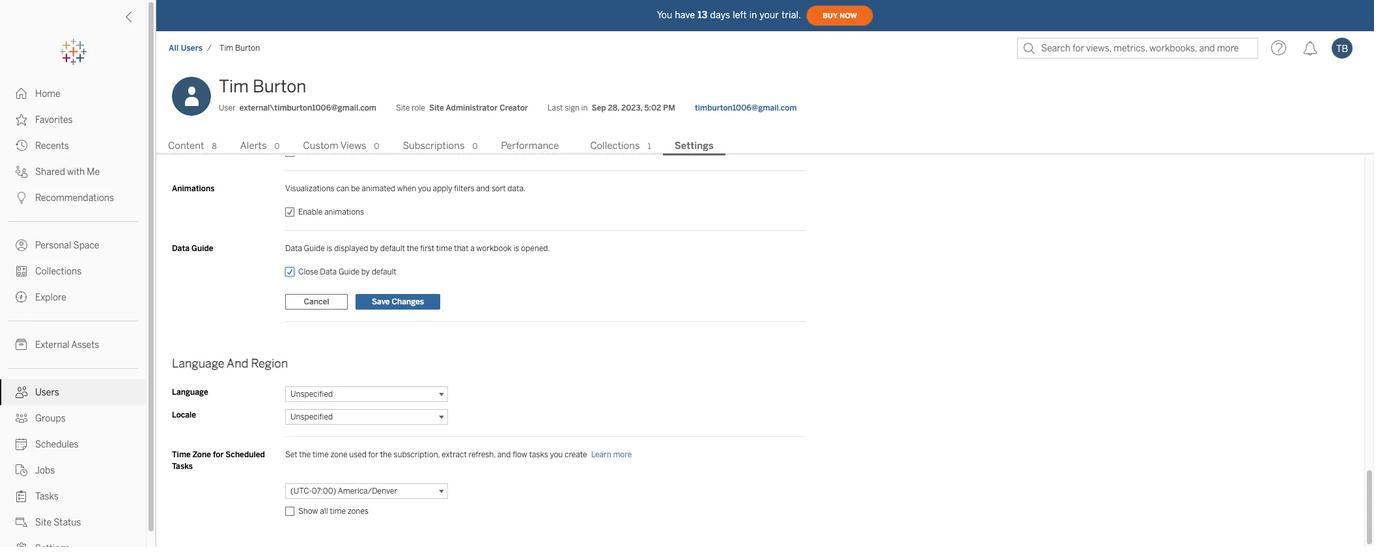 Task type: vqa. For each thing, say whether or not it's contained in the screenshot.
Data
yes



Task type: locate. For each thing, give the bounding box(es) containing it.
flow
[[513, 450, 527, 460]]

show welcome banner
[[298, 148, 379, 157]]

buy now button
[[806, 5, 873, 26]]

tim burton up user external\timburton1006@gmail.com
[[219, 76, 306, 97]]

2 horizontal spatial 0
[[472, 142, 478, 151]]

1 vertical spatial burton
[[253, 76, 306, 97]]

0 vertical spatial language
[[172, 357, 224, 371]]

0 vertical spatial and
[[476, 184, 490, 193]]

0 vertical spatial default
[[380, 244, 405, 253]]

11 by text only_f5he34f image from the top
[[16, 465, 27, 477]]

time
[[436, 244, 452, 253], [313, 450, 329, 460], [330, 507, 346, 516]]

1 vertical spatial you
[[550, 450, 563, 460]]

for right zone
[[213, 450, 224, 460]]

is left displayed
[[327, 244, 332, 253]]

6 by text only_f5he34f image from the top
[[16, 266, 27, 277]]

by text only_f5he34f image inside jobs link
[[16, 465, 27, 477]]

0 horizontal spatial users
[[35, 387, 59, 399]]

1 vertical spatial tim burton
[[219, 76, 306, 97]]

welcome
[[320, 148, 352, 157]]

1 unspecified from the top
[[290, 390, 333, 399]]

0 vertical spatial in
[[749, 9, 757, 21]]

unspecified for locale
[[290, 413, 333, 422]]

banner
[[353, 148, 379, 157]]

by text only_f5he34f image for personal space
[[16, 240, 27, 251]]

create
[[565, 450, 587, 460]]

collections
[[590, 140, 640, 152], [35, 266, 82, 277]]

cancel
[[304, 297, 329, 307]]

site left status
[[35, 518, 52, 529]]

0 horizontal spatial tasks
[[35, 492, 59, 503]]

data down animations
[[172, 244, 189, 253]]

10 by text only_f5he34f image from the top
[[16, 439, 27, 451]]

by text only_f5he34f image inside groups link
[[16, 413, 27, 425]]

buy now
[[823, 11, 857, 20]]

custom
[[303, 140, 338, 152]]

0 horizontal spatial time
[[313, 450, 329, 460]]

external
[[35, 340, 69, 351]]

language up locale
[[172, 388, 208, 397]]

you
[[418, 184, 431, 193], [550, 450, 563, 460]]

collections down personal
[[35, 266, 82, 277]]

be
[[351, 184, 360, 193]]

by text only_f5he34f image left the external
[[16, 339, 27, 351]]

0 horizontal spatial data
[[172, 244, 189, 253]]

2 language from the top
[[172, 388, 208, 397]]

by text only_f5he34f image
[[16, 88, 27, 100], [16, 339, 27, 351], [16, 543, 27, 548]]

0 vertical spatial unspecified button
[[285, 387, 448, 402]]

by text only_f5he34f image for site status
[[16, 517, 27, 529]]

schedules link
[[0, 432, 146, 458]]

site for site role site administrator creator
[[396, 104, 410, 113]]

me
[[87, 167, 100, 178]]

0 vertical spatial time
[[436, 244, 452, 253]]

default up save
[[372, 267, 396, 277]]

1 horizontal spatial users
[[181, 44, 203, 53]]

collections left 1
[[590, 140, 640, 152]]

guide up close
[[304, 244, 325, 253]]

1 horizontal spatial collections
[[590, 140, 640, 152]]

1 horizontal spatial and
[[497, 450, 511, 460]]

trial.
[[782, 9, 801, 21]]

guide down displayed
[[339, 267, 360, 277]]

1 horizontal spatial is
[[513, 244, 519, 253]]

2 vertical spatial time
[[330, 507, 346, 516]]

by text only_f5he34f image for collections
[[16, 266, 27, 277]]

data guide is displayed by default the first time that a workbook is opened.
[[285, 244, 550, 253]]

users up groups at the left bottom of page
[[35, 387, 59, 399]]

site left role
[[396, 104, 410, 113]]

cancel button
[[285, 294, 348, 310]]

1 vertical spatial time
[[313, 450, 329, 460]]

0 vertical spatial collections
[[590, 140, 640, 152]]

0 vertical spatial by text only_f5he34f image
[[16, 88, 27, 100]]

2 horizontal spatial data
[[320, 267, 337, 277]]

0 horizontal spatial for
[[213, 450, 224, 460]]

by text only_f5he34f image inside home link
[[16, 88, 27, 100]]

1 horizontal spatial in
[[749, 9, 757, 21]]

save changes button
[[356, 294, 440, 310]]

site
[[396, 104, 410, 113], [429, 104, 444, 113], [35, 518, 52, 529]]

tim burton inside main content
[[219, 76, 306, 97]]

1 show from the top
[[298, 148, 318, 157]]

by text only_f5he34f image down site status link
[[16, 543, 27, 548]]

by text only_f5he34f image inside recommendations link
[[16, 192, 27, 204]]

tasks down "time" at left bottom
[[172, 462, 193, 471]]

assets
[[71, 340, 99, 351]]

1 unspecified button from the top
[[285, 387, 448, 402]]

0 horizontal spatial by
[[361, 267, 370, 277]]

time for zones
[[330, 507, 346, 516]]

data guide
[[172, 244, 213, 253]]

language
[[172, 357, 224, 371], [172, 388, 208, 397]]

show for show all time zones
[[298, 507, 318, 516]]

0 horizontal spatial in
[[581, 104, 588, 113]]

first
[[420, 244, 434, 253]]

2 by text only_f5he34f image from the top
[[16, 140, 27, 152]]

9 by text only_f5he34f image from the top
[[16, 413, 27, 425]]

unspecified for language
[[290, 390, 333, 399]]

custom views
[[303, 140, 366, 152]]

2 unspecified from the top
[[290, 413, 333, 422]]

users left the "/"
[[181, 44, 203, 53]]

1 by text only_f5he34f image from the top
[[16, 88, 27, 100]]

by text only_f5he34f image inside explore 'link'
[[16, 292, 27, 303]]

show left all
[[298, 507, 318, 516]]

data up close
[[285, 244, 302, 253]]

0 horizontal spatial you
[[418, 184, 431, 193]]

3 by text only_f5he34f image from the top
[[16, 166, 27, 178]]

the for zone
[[380, 450, 392, 460]]

unspecified button
[[285, 387, 448, 402], [285, 409, 448, 425]]

1 horizontal spatial tasks
[[172, 462, 193, 471]]

1 horizontal spatial site
[[396, 104, 410, 113]]

sign
[[565, 104, 580, 113]]

7 by text only_f5he34f image from the top
[[16, 292, 27, 303]]

now
[[840, 11, 857, 20]]

and left flow
[[497, 450, 511, 460]]

Search for views, metrics, workbooks, and more text field
[[1017, 38, 1258, 59]]

1 0 from the left
[[274, 142, 280, 151]]

is left opened. on the top of the page
[[513, 244, 519, 253]]

tim up user
[[219, 76, 249, 97]]

0 for custom views
[[374, 142, 379, 151]]

by text only_f5he34f image inside the collections link
[[16, 266, 27, 277]]

1 vertical spatial users
[[35, 387, 59, 399]]

show left welcome
[[298, 148, 318, 157]]

1 horizontal spatial by
[[370, 244, 378, 253]]

in
[[749, 9, 757, 21], [581, 104, 588, 113]]

home
[[35, 89, 60, 100]]

sep
[[592, 104, 606, 113]]

3 0 from the left
[[472, 142, 478, 151]]

1 horizontal spatial the
[[380, 450, 392, 460]]

by text only_f5he34f image inside shared with me link
[[16, 166, 27, 178]]

13 by text only_f5he34f image from the top
[[16, 517, 27, 529]]

1 vertical spatial tasks
[[35, 492, 59, 503]]

you right when
[[418, 184, 431, 193]]

tasks down jobs
[[35, 492, 59, 503]]

by text only_f5he34f image inside favorites 'link'
[[16, 114, 27, 126]]

0 vertical spatial unspecified
[[290, 390, 333, 399]]

2 by text only_f5he34f image from the top
[[16, 339, 27, 351]]

0 horizontal spatial 0
[[274, 142, 280, 151]]

1 vertical spatial show
[[298, 507, 318, 516]]

by text only_f5he34f image inside recents link
[[16, 140, 27, 152]]

animated
[[362, 184, 395, 193]]

by text only_f5he34f image for explore
[[16, 292, 27, 303]]

1 horizontal spatial guide
[[304, 244, 325, 253]]

0 horizontal spatial site
[[35, 518, 52, 529]]

burton right the "/"
[[235, 44, 260, 53]]

burton up user external\timburton1006@gmail.com
[[253, 76, 306, 97]]

0 vertical spatial tim burton
[[219, 44, 260, 53]]

1 vertical spatial unspecified
[[290, 413, 333, 422]]

user external\timburton1006@gmail.com
[[219, 104, 376, 113]]

personal space
[[35, 240, 99, 251]]

the right set at the bottom left of page
[[299, 450, 311, 460]]

2 horizontal spatial site
[[429, 104, 444, 113]]

in right left
[[749, 9, 757, 21]]

2 horizontal spatial the
[[407, 244, 418, 253]]

data
[[172, 244, 189, 253], [285, 244, 302, 253], [320, 267, 337, 277]]

0
[[274, 142, 280, 151], [374, 142, 379, 151], [472, 142, 478, 151]]

site right role
[[429, 104, 444, 113]]

1 by text only_f5he34f image from the top
[[16, 114, 27, 126]]

1 vertical spatial by text only_f5he34f image
[[16, 339, 27, 351]]

tim right the "/"
[[219, 44, 233, 53]]

0 vertical spatial tasks
[[172, 462, 193, 471]]

by text only_f5he34f image inside schedules link
[[16, 439, 27, 451]]

users
[[181, 44, 203, 53], [35, 387, 59, 399]]

by text only_f5he34f image inside tasks link
[[16, 491, 27, 503]]

for right used
[[368, 450, 378, 460]]

12 by text only_f5he34f image from the top
[[16, 491, 27, 503]]

apply
[[433, 184, 452, 193]]

0 right alerts
[[274, 142, 280, 151]]

tim burton right the "/"
[[219, 44, 260, 53]]

save
[[372, 297, 390, 307]]

show
[[298, 148, 318, 157], [298, 507, 318, 516]]

left
[[733, 9, 747, 21]]

users link
[[0, 380, 146, 406]]

tasks
[[529, 450, 548, 460]]

8 by text only_f5he34f image from the top
[[16, 387, 27, 399]]

by text only_f5he34f image inside personal space link
[[16, 240, 27, 251]]

0 down 'administrator' on the left top of the page
[[472, 142, 478, 151]]

the
[[407, 244, 418, 253], [299, 450, 311, 460], [380, 450, 392, 460]]

default left first
[[380, 244, 405, 253]]

timburton1006@gmail.com
[[695, 104, 797, 113]]

home link
[[0, 81, 146, 107]]

the left first
[[407, 244, 418, 253]]

by right displayed
[[370, 244, 378, 253]]

5 by text only_f5he34f image from the top
[[16, 240, 27, 251]]

filters
[[454, 184, 474, 193]]

performance
[[501, 140, 559, 152]]

for
[[213, 450, 224, 460], [368, 450, 378, 460]]

time
[[172, 450, 191, 460]]

1 language from the top
[[172, 357, 224, 371]]

guide down animations
[[191, 244, 213, 253]]

can
[[336, 184, 349, 193]]

by text only_f5he34f image inside site status link
[[16, 517, 27, 529]]

time right all
[[330, 507, 346, 516]]

1 vertical spatial and
[[497, 450, 511, 460]]

site inside site status link
[[35, 518, 52, 529]]

0 horizontal spatial is
[[327, 244, 332, 253]]

1 vertical spatial tim
[[219, 76, 249, 97]]

unspecified button for language
[[285, 387, 448, 402]]

07:00)
[[312, 487, 336, 496]]

recommendations
[[35, 193, 114, 204]]

by text only_f5he34f image left home
[[16, 88, 27, 100]]

for inside time zone for scheduled tasks
[[213, 450, 224, 460]]

time for zone
[[313, 450, 329, 460]]

guide for data guide
[[191, 244, 213, 253]]

by down displayed
[[361, 267, 370, 277]]

by text only_f5he34f image inside external assets link
[[16, 339, 27, 351]]

0 vertical spatial show
[[298, 148, 318, 157]]

0 for subscriptions
[[472, 142, 478, 151]]

set
[[285, 450, 297, 460]]

by text only_f5he34f image
[[16, 114, 27, 126], [16, 140, 27, 152], [16, 166, 27, 178], [16, 192, 27, 204], [16, 240, 27, 251], [16, 266, 27, 277], [16, 292, 27, 303], [16, 387, 27, 399], [16, 413, 27, 425], [16, 439, 27, 451], [16, 465, 27, 477], [16, 491, 27, 503], [16, 517, 27, 529]]

2 0 from the left
[[374, 142, 379, 151]]

1 horizontal spatial for
[[368, 450, 378, 460]]

you right tasks at left
[[550, 450, 563, 460]]

1 is from the left
[[327, 244, 332, 253]]

show all time zones
[[298, 507, 368, 516]]

0 for alerts
[[274, 142, 280, 151]]

2 for from the left
[[368, 450, 378, 460]]

0 vertical spatial you
[[418, 184, 431, 193]]

0 vertical spatial users
[[181, 44, 203, 53]]

all users link
[[168, 43, 203, 53]]

2 unspecified button from the top
[[285, 409, 448, 425]]

1 vertical spatial in
[[581, 104, 588, 113]]

1 horizontal spatial 0
[[374, 142, 379, 151]]

unspecified
[[290, 390, 333, 399], [290, 413, 333, 422]]

language left and
[[172, 357, 224, 371]]

and left sort
[[476, 184, 490, 193]]

in right sign
[[581, 104, 588, 113]]

1 horizontal spatial data
[[285, 244, 302, 253]]

timburton1006@gmail.com link
[[695, 102, 797, 114]]

by text only_f5he34f image inside users link
[[16, 387, 27, 399]]

28,
[[608, 104, 619, 113]]

the right used
[[380, 450, 392, 460]]

1 horizontal spatial time
[[330, 507, 346, 516]]

1 vertical spatial collections
[[35, 266, 82, 277]]

time right first
[[436, 244, 452, 253]]

2 show from the top
[[298, 507, 318, 516]]

2 vertical spatial by text only_f5he34f image
[[16, 543, 27, 548]]

1 vertical spatial language
[[172, 388, 208, 397]]

4 by text only_f5he34f image from the top
[[16, 192, 27, 204]]

tasks link
[[0, 484, 146, 510]]

data right close
[[320, 267, 337, 277]]

used
[[349, 450, 367, 460]]

time left zone on the bottom
[[313, 450, 329, 460]]

1 horizontal spatial you
[[550, 450, 563, 460]]

in inside "tim burton" main content
[[581, 104, 588, 113]]

0 horizontal spatial guide
[[191, 244, 213, 253]]

guide for data guide is displayed by default the first time that a workbook is opened.
[[304, 244, 325, 253]]

0 horizontal spatial collections
[[35, 266, 82, 277]]

1 for from the left
[[213, 450, 224, 460]]

collections inside sub-spaces tab list
[[590, 140, 640, 152]]

enable animations
[[298, 208, 364, 217]]

0 right views
[[374, 142, 379, 151]]

site status
[[35, 518, 81, 529]]

1 vertical spatial unspecified button
[[285, 409, 448, 425]]



Task type: describe. For each thing, give the bounding box(es) containing it.
3 by text only_f5he34f image from the top
[[16, 543, 27, 548]]

more
[[613, 450, 632, 460]]

site status link
[[0, 510, 146, 536]]

content
[[168, 140, 204, 152]]

that
[[454, 244, 469, 253]]

america/denver
[[338, 487, 397, 496]]

visualizations
[[285, 184, 335, 193]]

visualizations can be animated when you apply filters and sort data.
[[285, 184, 526, 193]]

1
[[648, 142, 651, 151]]

(utc-07:00) america/denver button
[[285, 484, 448, 499]]

all
[[169, 44, 179, 53]]

role
[[412, 104, 425, 113]]

tim inside "tim burton" main content
[[219, 76, 249, 97]]

by text only_f5he34f image for schedules
[[16, 439, 27, 451]]

2 is from the left
[[513, 244, 519, 253]]

explore link
[[0, 285, 146, 311]]

navigation panel element
[[0, 39, 146, 548]]

pm
[[663, 104, 675, 113]]

animations
[[172, 184, 215, 193]]

workbook
[[476, 244, 512, 253]]

scheduled
[[226, 450, 265, 460]]

by text only_f5he34f image for users
[[16, 387, 27, 399]]

learn
[[591, 450, 611, 460]]

data for data guide
[[172, 244, 189, 253]]

collections link
[[0, 259, 146, 285]]

main navigation. press the up and down arrow keys to access links. element
[[0, 81, 146, 548]]

site for site status
[[35, 518, 52, 529]]

zone
[[192, 450, 211, 460]]

language for language
[[172, 388, 208, 397]]

2 horizontal spatial time
[[436, 244, 452, 253]]

administrator
[[446, 104, 498, 113]]

(utc-07:00) america/denver
[[290, 487, 397, 496]]

by text only_f5he34f image for shared with me
[[16, 166, 27, 178]]

last sign in sep 28, 2023, 5:02 pm
[[548, 104, 675, 113]]

data for data guide is displayed by default the first time that a workbook is opened.
[[285, 244, 302, 253]]

tim burton element
[[216, 44, 264, 53]]

your
[[760, 9, 779, 21]]

save changes
[[372, 297, 424, 307]]

collections inside main navigation. press the up and down arrow keys to access links. element
[[35, 266, 82, 277]]

last
[[548, 104, 563, 113]]

opened.
[[521, 244, 550, 253]]

time zone for scheduled tasks
[[172, 450, 265, 471]]

sub-spaces tab list
[[156, 139, 1374, 156]]

0 horizontal spatial and
[[476, 184, 490, 193]]

external\timburton1006@gmail.com
[[239, 104, 376, 113]]

show for show welcome banner
[[298, 148, 318, 157]]

by text only_f5he34f image for favorites
[[16, 114, 27, 126]]

language for language and region
[[172, 357, 224, 371]]

the for displayed
[[407, 244, 418, 253]]

locale
[[172, 411, 196, 420]]

recommendations link
[[0, 185, 146, 211]]

and
[[227, 357, 248, 371]]

days
[[710, 9, 730, 21]]

2 horizontal spatial guide
[[339, 267, 360, 277]]

you
[[657, 9, 672, 21]]

8
[[212, 142, 217, 151]]

by text only_f5he34f image for tasks
[[16, 491, 27, 503]]

jobs
[[35, 466, 55, 477]]

users inside main navigation. press the up and down arrow keys to access links. element
[[35, 387, 59, 399]]

changes
[[392, 297, 424, 307]]

explore
[[35, 292, 66, 303]]

subscriptions
[[403, 140, 465, 152]]

tim burton main content
[[156, 0, 1374, 548]]

by text only_f5he34f image for groups
[[16, 413, 27, 425]]

by text only_f5he34f image for jobs
[[16, 465, 27, 477]]

groups
[[35, 414, 66, 425]]

zone
[[330, 450, 347, 460]]

13
[[698, 9, 707, 21]]

space
[[73, 240, 99, 251]]

favorites link
[[0, 107, 146, 133]]

by text only_f5he34f image for recommendations
[[16, 192, 27, 204]]

all users /
[[169, 44, 212, 53]]

jobs link
[[0, 458, 146, 484]]

region
[[251, 357, 288, 371]]

refresh,
[[469, 450, 496, 460]]

settings
[[674, 140, 714, 152]]

5:02
[[644, 104, 661, 113]]

close data guide by default
[[298, 267, 396, 277]]

0 vertical spatial tim
[[219, 44, 233, 53]]

external assets link
[[0, 332, 146, 358]]

shared
[[35, 167, 65, 178]]

a
[[470, 244, 475, 253]]

burton inside main content
[[253, 76, 306, 97]]

1 vertical spatial by
[[361, 267, 370, 277]]

2023,
[[621, 104, 642, 113]]

external assets
[[35, 340, 99, 351]]

favorites
[[35, 115, 73, 126]]

personal
[[35, 240, 71, 251]]

subscription,
[[394, 450, 440, 460]]

language and region
[[172, 357, 288, 371]]

you have 13 days left in your trial.
[[657, 9, 801, 21]]

views
[[340, 140, 366, 152]]

1 vertical spatial default
[[372, 267, 396, 277]]

user
[[219, 104, 236, 113]]

close
[[298, 267, 318, 277]]

by text only_f5he34f image for home
[[16, 88, 27, 100]]

(utc-
[[290, 487, 312, 496]]

0 vertical spatial burton
[[235, 44, 260, 53]]

0 horizontal spatial the
[[299, 450, 311, 460]]

data.
[[508, 184, 526, 193]]

by text only_f5he34f image for external assets
[[16, 339, 27, 351]]

extract
[[442, 450, 467, 460]]

groups link
[[0, 406, 146, 432]]

site role site administrator creator
[[396, 104, 528, 113]]

shared with me
[[35, 167, 100, 178]]

displayed
[[334, 244, 368, 253]]

sort
[[491, 184, 506, 193]]

by text only_f5he34f image for recents
[[16, 140, 27, 152]]

personal space link
[[0, 232, 146, 259]]

unspecified button for locale
[[285, 409, 448, 425]]

0 vertical spatial by
[[370, 244, 378, 253]]

tasks inside time zone for scheduled tasks
[[172, 462, 193, 471]]

tasks inside main navigation. press the up and down arrow keys to access links. element
[[35, 492, 59, 503]]



